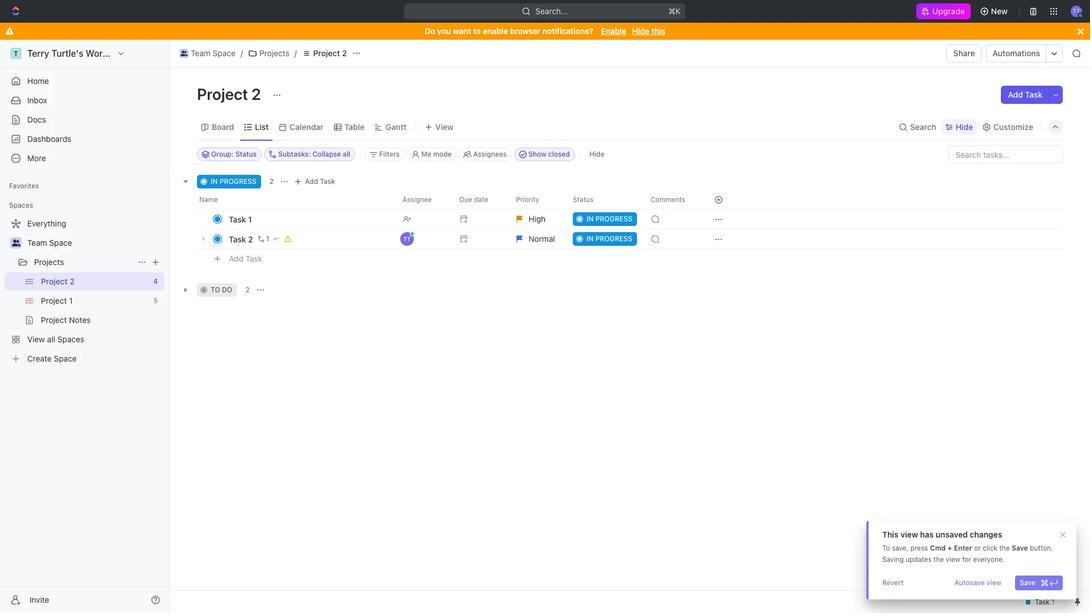 Task type: describe. For each thing, give the bounding box(es) containing it.
0 horizontal spatial tt
[[403, 236, 411, 242]]

me mode
[[421, 150, 452, 158]]

gantt
[[386, 122, 407, 131]]

invite
[[30, 595, 49, 604]]

search...
[[536, 6, 568, 16]]

assignee button
[[396, 191, 453, 209]]

1 horizontal spatial tt button
[[1067, 2, 1086, 20]]

project 1
[[41, 296, 73, 305]]

comments button
[[644, 191, 701, 209]]

task up customize
[[1025, 90, 1043, 99]]

show closed button
[[514, 148, 575, 161]]

all inside sidebar navigation
[[47, 334, 55, 344]]

group: status
[[211, 150, 257, 158]]

assignees button
[[459, 148, 512, 161]]

table
[[344, 122, 365, 131]]

0 vertical spatial spaces
[[9, 201, 33, 210]]

task up task 2
[[229, 214, 246, 224]]

0 vertical spatial space
[[213, 48, 236, 58]]

to
[[882, 544, 890, 552]]

0 vertical spatial in
[[211, 177, 218, 186]]

subtasks:
[[278, 150, 311, 158]]

unsaved
[[936, 530, 968, 539]]

calendar link
[[287, 119, 323, 135]]

revert
[[882, 579, 904, 587]]

closed
[[548, 150, 570, 158]]

priority button
[[509, 191, 566, 209]]

board
[[212, 122, 234, 131]]

1 horizontal spatial project 2 link
[[299, 47, 350, 60]]

notes
[[69, 315, 91, 325]]

project 1 link
[[41, 292, 149, 310]]

list link
[[253, 119, 269, 135]]

browser
[[510, 26, 541, 36]]

status inside dropdown button
[[573, 195, 594, 204]]

comments
[[651, 195, 685, 204]]

view for autosave
[[987, 579, 1002, 587]]

everything
[[27, 219, 66, 228]]

everyone.
[[973, 555, 1005, 564]]

in progress for normal
[[587, 235, 632, 243]]

1 horizontal spatial spaces
[[57, 334, 84, 344]]

me
[[421, 150, 431, 158]]

tree inside sidebar navigation
[[5, 215, 165, 368]]

1 horizontal spatial add
[[305, 177, 318, 186]]

more
[[27, 153, 46, 163]]

2 horizontal spatial add task
[[1008, 90, 1043, 99]]

2 horizontal spatial project 2
[[313, 48, 347, 58]]

filters button
[[365, 148, 405, 161]]

0 horizontal spatial tt button
[[396, 229, 453, 249]]

1 horizontal spatial project 2
[[197, 85, 264, 103]]

task down task 1
[[229, 234, 246, 244]]

share
[[953, 48, 975, 58]]

updates
[[906, 555, 932, 564]]

notifications?
[[543, 26, 593, 36]]

create space
[[27, 354, 77, 363]]

saving
[[882, 555, 904, 564]]

1 vertical spatial team space link
[[27, 234, 162, 252]]

do
[[425, 26, 435, 36]]

terry turtle's workspace, , element
[[10, 48, 22, 59]]

autosave view
[[955, 579, 1002, 587]]

view for this
[[901, 530, 918, 539]]

0 vertical spatial to
[[473, 26, 481, 36]]

assignee
[[403, 195, 432, 204]]

inbox link
[[5, 91, 165, 110]]

me mode button
[[407, 148, 457, 161]]

due
[[459, 195, 472, 204]]

name
[[199, 195, 218, 204]]

0 vertical spatial progress
[[220, 177, 257, 186]]

favorites button
[[5, 179, 44, 193]]

save inside the this view has unsaved changes to save, press cmd + enter or click the save button. saving updates the view for everyone.
[[1012, 544, 1028, 552]]

sidebar navigation
[[0, 40, 172, 613]]

this
[[652, 26, 665, 36]]

automations
[[993, 48, 1040, 58]]

has
[[920, 530, 934, 539]]

project for left project 2 link
[[41, 277, 68, 286]]

in for high
[[587, 215, 594, 223]]

status button
[[566, 191, 644, 209]]

autosave view button
[[950, 576, 1006, 591]]

show closed
[[528, 150, 570, 158]]

dashboards
[[27, 134, 71, 144]]

hide inside hide button
[[589, 150, 605, 158]]

press
[[911, 544, 928, 552]]

table link
[[342, 119, 365, 135]]

1 vertical spatial space
[[49, 238, 72, 248]]

user group image
[[12, 240, 20, 246]]

or
[[974, 544, 981, 552]]

create
[[27, 354, 52, 363]]

new
[[991, 6, 1008, 16]]

save button
[[1015, 576, 1063, 591]]

customize
[[994, 122, 1033, 131]]

normal
[[529, 234, 555, 244]]

home link
[[5, 72, 165, 90]]

this view has unsaved changes to save, press cmd + enter or click the save button. saving updates the view for everyone.
[[882, 530, 1053, 564]]

autosave
[[955, 579, 985, 587]]

hide button
[[585, 148, 609, 161]]

inbox
[[27, 95, 47, 105]]

1 horizontal spatial team
[[191, 48, 211, 58]]

0 vertical spatial add task button
[[1001, 86, 1049, 104]]

due date button
[[453, 191, 509, 209]]

4
[[153, 277, 158, 286]]

progress for high
[[595, 215, 632, 223]]

high
[[529, 214, 546, 224]]

0 horizontal spatial add task button
[[224, 252, 267, 266]]

Search tasks... text field
[[949, 146, 1062, 163]]

to do
[[211, 286, 232, 294]]

date
[[474, 195, 488, 204]]

hide button
[[942, 119, 977, 135]]

0 vertical spatial the
[[999, 544, 1010, 552]]

hide inside hide dropdown button
[[956, 122, 973, 131]]

0 horizontal spatial add task
[[229, 254, 262, 263]]

team inside sidebar navigation
[[27, 238, 47, 248]]

0 vertical spatial all
[[343, 150, 350, 158]]

turtle's
[[51, 48, 83, 58]]

1 for task 1
[[248, 214, 252, 224]]

create space link
[[5, 350, 162, 368]]

in for normal
[[587, 235, 594, 243]]

in progress for high
[[587, 215, 632, 223]]

view all spaces
[[27, 334, 84, 344]]

show
[[528, 150, 546, 158]]

task down collapse
[[320, 177, 335, 186]]



Task type: vqa. For each thing, say whether or not it's contained in the screenshot.
SMS to the left
no



Task type: locate. For each thing, give the bounding box(es) containing it.
0 horizontal spatial project 2
[[41, 277, 75, 286]]

task 2
[[229, 234, 253, 244]]

to
[[473, 26, 481, 36], [211, 286, 220, 294]]

2 vertical spatial add task
[[229, 254, 262, 263]]

project for 'project 1' link
[[41, 296, 67, 305]]

1 vertical spatial team
[[27, 238, 47, 248]]

2 / from the left
[[294, 48, 297, 58]]

1 in progress button from the top
[[566, 209, 644, 229]]

spaces down project notes
[[57, 334, 84, 344]]

tree
[[5, 215, 165, 368]]

0 vertical spatial hide
[[632, 26, 650, 36]]

add task button down task 2
[[224, 252, 267, 266]]

1 vertical spatial team space
[[27, 238, 72, 248]]

add task button
[[1001, 86, 1049, 104], [291, 175, 340, 189], [224, 252, 267, 266]]

normal button
[[509, 229, 566, 249]]

0 vertical spatial in progress
[[211, 177, 257, 186]]

0 horizontal spatial 1
[[69, 296, 73, 305]]

projects link inside sidebar navigation
[[34, 253, 133, 271]]

do
[[222, 286, 232, 294]]

0 horizontal spatial status
[[235, 150, 257, 158]]

space down everything on the top of page
[[49, 238, 72, 248]]

2 vertical spatial view
[[987, 579, 1002, 587]]

the down cmd
[[934, 555, 944, 564]]

1 vertical spatial tt button
[[396, 229, 453, 249]]

0 vertical spatial status
[[235, 150, 257, 158]]

0 vertical spatial projects
[[259, 48, 289, 58]]

task down 1 button
[[246, 254, 262, 263]]

0 horizontal spatial hide
[[589, 150, 605, 158]]

dashboards link
[[5, 130, 165, 148]]

1 vertical spatial progress
[[595, 215, 632, 223]]

1 vertical spatial in progress
[[587, 215, 632, 223]]

changes
[[970, 530, 1002, 539]]

list
[[255, 122, 269, 131]]

automations button
[[987, 45, 1046, 62]]

space inside 'link'
[[54, 354, 77, 363]]

add task down task 2
[[229, 254, 262, 263]]

view down + in the right of the page
[[946, 555, 960, 564]]

click
[[983, 544, 998, 552]]

0 vertical spatial add task
[[1008, 90, 1043, 99]]

all
[[343, 150, 350, 158], [47, 334, 55, 344]]

team space inside sidebar navigation
[[27, 238, 72, 248]]

favorites
[[9, 182, 39, 190]]

team space down everything on the top of page
[[27, 238, 72, 248]]

0 vertical spatial team space
[[191, 48, 236, 58]]

1 vertical spatial in
[[587, 215, 594, 223]]

0 vertical spatial view
[[435, 122, 454, 131]]

0 horizontal spatial spaces
[[9, 201, 33, 210]]

0 vertical spatial 1
[[248, 214, 252, 224]]

team right user group image
[[27, 238, 47, 248]]

share button
[[947, 44, 982, 62]]

0 horizontal spatial view
[[27, 334, 45, 344]]

view up save,
[[901, 530, 918, 539]]

1 vertical spatial add
[[305, 177, 318, 186]]

task
[[1025, 90, 1043, 99], [320, 177, 335, 186], [229, 214, 246, 224], [229, 234, 246, 244], [246, 254, 262, 263]]

all up create space
[[47, 334, 55, 344]]

2 vertical spatial in
[[587, 235, 594, 243]]

save down button.
[[1020, 579, 1036, 587]]

1 horizontal spatial add task button
[[291, 175, 340, 189]]

1 horizontal spatial projects link
[[245, 47, 292, 60]]

2 vertical spatial hide
[[589, 150, 605, 158]]

0 horizontal spatial /
[[241, 48, 243, 58]]

the right click
[[999, 544, 1010, 552]]

1 vertical spatial add task button
[[291, 175, 340, 189]]

1 vertical spatial projects link
[[34, 253, 133, 271]]

1 horizontal spatial the
[[999, 544, 1010, 552]]

1 horizontal spatial projects
[[259, 48, 289, 58]]

view
[[435, 122, 454, 131], [27, 334, 45, 344]]

hide left this
[[632, 26, 650, 36]]

0 horizontal spatial team space
[[27, 238, 72, 248]]

project 2 link
[[299, 47, 350, 60], [41, 273, 149, 291]]

for
[[962, 555, 971, 564]]

2 inside sidebar navigation
[[70, 277, 75, 286]]

space right user group icon
[[213, 48, 236, 58]]

calendar
[[290, 122, 323, 131]]

2 horizontal spatial hide
[[956, 122, 973, 131]]

enter
[[954, 544, 972, 552]]

assignees
[[473, 150, 507, 158]]

1 right task 2
[[266, 235, 269, 243]]

hide right closed
[[589, 150, 605, 158]]

filters
[[379, 150, 400, 158]]

space down view all spaces
[[54, 354, 77, 363]]

1 vertical spatial save
[[1020, 579, 1036, 587]]

view for view
[[435, 122, 454, 131]]

terry
[[27, 48, 49, 58]]

1 horizontal spatial team space
[[191, 48, 236, 58]]

revert button
[[878, 576, 908, 591]]

projects inside sidebar navigation
[[34, 257, 64, 267]]

add task button up customize
[[1001, 86, 1049, 104]]

spaces down favorites button
[[9, 201, 33, 210]]

1 vertical spatial project 2
[[197, 85, 264, 103]]

1 vertical spatial view
[[27, 334, 45, 344]]

upgrade
[[933, 6, 965, 16]]

0 vertical spatial team
[[191, 48, 211, 58]]

docs
[[27, 115, 46, 124]]

search
[[910, 122, 936, 131]]

view up the create at the left bottom
[[27, 334, 45, 344]]

save left button.
[[1012, 544, 1028, 552]]

1 for project 1
[[69, 296, 73, 305]]

1 vertical spatial add task
[[305, 177, 335, 186]]

team right user group icon
[[191, 48, 211, 58]]

2 vertical spatial add
[[229, 254, 243, 263]]

to right the want
[[473, 26, 481, 36]]

1 up project notes
[[69, 296, 73, 305]]

1 horizontal spatial 1
[[248, 214, 252, 224]]

status right the group:
[[235, 150, 257, 158]]

1 horizontal spatial tt
[[1073, 8, 1080, 14]]

5
[[154, 296, 158, 305]]

workspace
[[86, 48, 133, 58]]

0 horizontal spatial projects link
[[34, 253, 133, 271]]

view for view all spaces
[[27, 334, 45, 344]]

1 button
[[255, 233, 271, 245]]

mode
[[433, 150, 452, 158]]

view inside autosave view button
[[987, 579, 1002, 587]]

0 horizontal spatial team
[[27, 238, 47, 248]]

spaces
[[9, 201, 33, 210], [57, 334, 84, 344]]

this
[[882, 530, 899, 539]]

0 vertical spatial save
[[1012, 544, 1028, 552]]

add task up customize
[[1008, 90, 1043, 99]]

2 vertical spatial 1
[[69, 296, 73, 305]]

1 horizontal spatial hide
[[632, 26, 650, 36]]

in progress button for high
[[566, 209, 644, 229]]

status
[[235, 150, 257, 158], [573, 195, 594, 204]]

projects
[[259, 48, 289, 58], [34, 257, 64, 267]]

1
[[248, 214, 252, 224], [266, 235, 269, 243], [69, 296, 73, 305]]

1 vertical spatial project 2 link
[[41, 273, 149, 291]]

gantt link
[[383, 119, 407, 135]]

view
[[901, 530, 918, 539], [946, 555, 960, 564], [987, 579, 1002, 587]]

hide right search
[[956, 122, 973, 131]]

home
[[27, 76, 49, 86]]

view inside button
[[435, 122, 454, 131]]

you
[[437, 26, 451, 36]]

the
[[999, 544, 1010, 552], [934, 555, 944, 564]]

2 vertical spatial in progress
[[587, 235, 632, 243]]

1 vertical spatial spaces
[[57, 334, 84, 344]]

add task
[[1008, 90, 1043, 99], [305, 177, 335, 186], [229, 254, 262, 263]]

2 horizontal spatial add
[[1008, 90, 1023, 99]]

button.
[[1030, 544, 1053, 552]]

project for project notes link
[[41, 315, 67, 325]]

0 horizontal spatial view
[[901, 530, 918, 539]]

project notes link
[[41, 311, 162, 329]]

view button
[[421, 114, 458, 140]]

2 vertical spatial add task button
[[224, 252, 267, 266]]

enable
[[483, 26, 508, 36]]

terry turtle's workspace
[[27, 48, 133, 58]]

1 horizontal spatial to
[[473, 26, 481, 36]]

0 vertical spatial view
[[901, 530, 918, 539]]

all right collapse
[[343, 150, 350, 158]]

status right priority dropdown button
[[573, 195, 594, 204]]

tree containing everything
[[5, 215, 165, 368]]

1 vertical spatial 1
[[266, 235, 269, 243]]

customize button
[[979, 119, 1037, 135]]

2 in progress button from the top
[[566, 229, 644, 249]]

2 horizontal spatial 1
[[266, 235, 269, 243]]

⌘k
[[669, 6, 681, 16]]

team
[[191, 48, 211, 58], [27, 238, 47, 248]]

want
[[453, 26, 471, 36]]

2 vertical spatial space
[[54, 354, 77, 363]]

0 horizontal spatial to
[[211, 286, 220, 294]]

1 vertical spatial the
[[934, 555, 944, 564]]

in progress button for normal
[[566, 229, 644, 249]]

priority
[[516, 195, 539, 204]]

name button
[[197, 191, 396, 209]]

search button
[[895, 119, 940, 135]]

add task down subtasks: collapse all
[[305, 177, 335, 186]]

0 horizontal spatial project 2 link
[[41, 273, 149, 291]]

1 horizontal spatial view
[[946, 555, 960, 564]]

add
[[1008, 90, 1023, 99], [305, 177, 318, 186], [229, 254, 243, 263]]

add up customize
[[1008, 90, 1023, 99]]

1 vertical spatial to
[[211, 286, 220, 294]]

add up name dropdown button
[[305, 177, 318, 186]]

view down everyone.
[[987, 579, 1002, 587]]

1 horizontal spatial /
[[294, 48, 297, 58]]

collapse
[[313, 150, 341, 158]]

1 vertical spatial view
[[946, 555, 960, 564]]

projects link
[[245, 47, 292, 60], [34, 253, 133, 271]]

to left do
[[211, 286, 220, 294]]

view inside sidebar navigation
[[27, 334, 45, 344]]

project 2 inside sidebar navigation
[[41, 277, 75, 286]]

task 1 link
[[226, 211, 393, 227]]

1 / from the left
[[241, 48, 243, 58]]

2 vertical spatial progress
[[595, 235, 632, 243]]

group:
[[211, 150, 234, 158]]

1 horizontal spatial add task
[[305, 177, 335, 186]]

0 vertical spatial projects link
[[245, 47, 292, 60]]

t
[[14, 49, 18, 58]]

1 inside 'project 1' link
[[69, 296, 73, 305]]

add for the topmost add task button
[[1008, 90, 1023, 99]]

add task button up name dropdown button
[[291, 175, 340, 189]]

1 horizontal spatial status
[[573, 195, 594, 204]]

2 horizontal spatial view
[[987, 579, 1002, 587]]

board link
[[210, 119, 234, 135]]

0 horizontal spatial all
[[47, 334, 55, 344]]

project
[[313, 48, 340, 58], [197, 85, 248, 103], [41, 277, 68, 286], [41, 296, 67, 305], [41, 315, 67, 325]]

upgrade link
[[917, 3, 971, 19]]

0 vertical spatial team space link
[[177, 47, 238, 60]]

0 vertical spatial tt button
[[1067, 2, 1086, 20]]

team space right user group icon
[[191, 48, 236, 58]]

0 horizontal spatial projects
[[34, 257, 64, 267]]

2 horizontal spatial add task button
[[1001, 86, 1049, 104]]

save,
[[892, 544, 909, 552]]

view all spaces link
[[5, 330, 162, 349]]

high button
[[509, 209, 566, 229]]

1 up task 2
[[248, 214, 252, 224]]

2 vertical spatial project 2
[[41, 277, 75, 286]]

save
[[1012, 544, 1028, 552], [1020, 579, 1036, 587]]

0 horizontal spatial team space link
[[27, 234, 162, 252]]

1 inside 1 button
[[266, 235, 269, 243]]

team space
[[191, 48, 236, 58], [27, 238, 72, 248]]

add down task 2
[[229, 254, 243, 263]]

task 1
[[229, 214, 252, 224]]

1 vertical spatial all
[[47, 334, 55, 344]]

more button
[[5, 149, 165, 168]]

1 inside the task 1 link
[[248, 214, 252, 224]]

progress for normal
[[595, 235, 632, 243]]

1 horizontal spatial all
[[343, 150, 350, 158]]

1 horizontal spatial team space link
[[177, 47, 238, 60]]

0 vertical spatial project 2
[[313, 48, 347, 58]]

save inside button
[[1020, 579, 1036, 587]]

0 vertical spatial tt
[[1073, 8, 1080, 14]]

add for left add task button
[[229, 254, 243, 263]]

user group image
[[180, 51, 188, 56]]

0 vertical spatial add
[[1008, 90, 1023, 99]]

0 horizontal spatial add
[[229, 254, 243, 263]]

view up mode
[[435, 122, 454, 131]]



